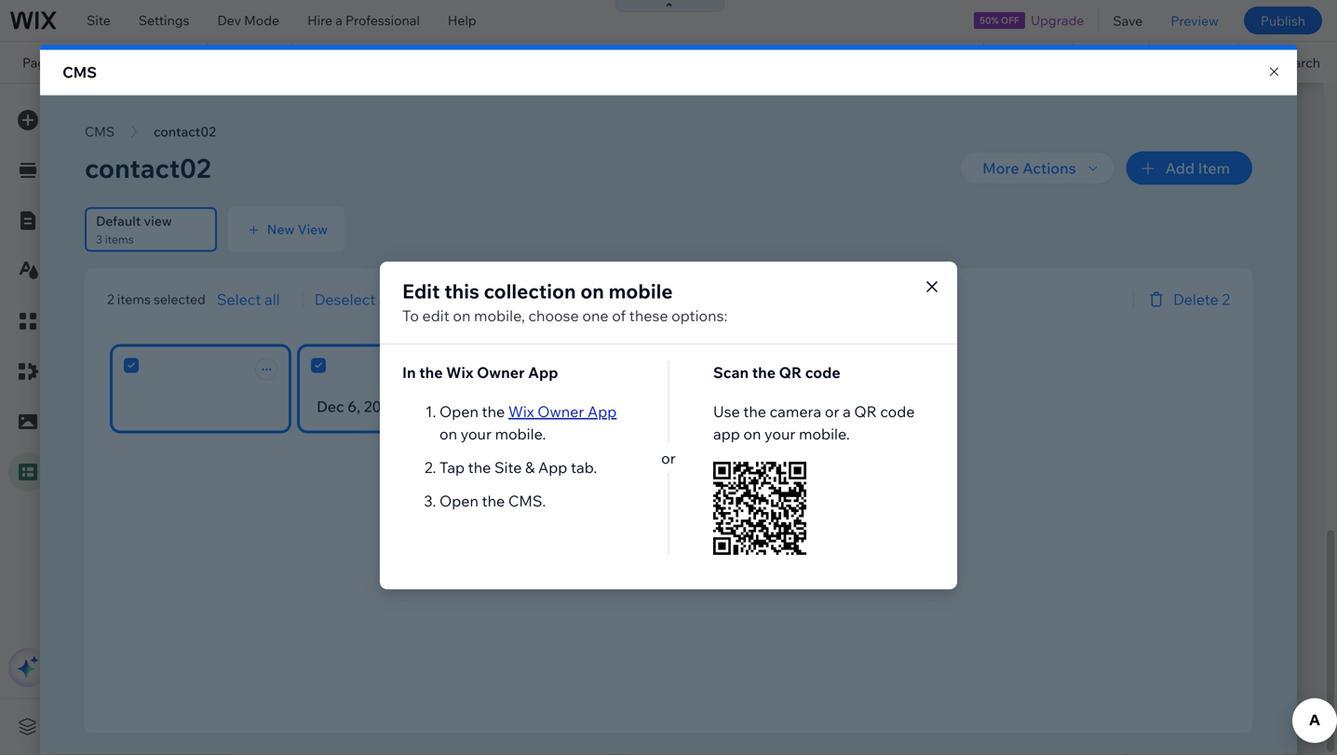 Task type: describe. For each thing, give the bounding box(es) containing it.
publish button
[[1245, 7, 1323, 34]]

a for professional
[[336, 12, 343, 28]]

preview
[[1171, 12, 1220, 29]]

form
[[372, 237, 399, 251]]

mode
[[244, 12, 280, 28]]

professional
[[346, 12, 420, 28]]

preset
[[423, 718, 462, 735]]

learn more
[[79, 214, 148, 231]]

off
[[1001, 14, 1020, 26]]

add a preset
[[384, 718, 462, 735]]

save
[[1114, 12, 1144, 29]]

contact02
[[304, 219, 365, 235]]

projects
[[70, 54, 140, 71]]

dev mode
[[217, 12, 280, 28]]

dev
[[217, 12, 241, 28]]

contact02 permissions: form submissions
[[304, 219, 466, 251]]

search
[[1279, 54, 1321, 71]]

a for preset
[[413, 718, 420, 735]]

site
[[87, 12, 111, 28]]



Task type: locate. For each thing, give the bounding box(es) containing it.
help
[[448, 12, 477, 28]]

hire
[[308, 12, 333, 28]]

hire a professional
[[308, 12, 420, 28]]

add
[[384, 718, 410, 735]]

more
[[117, 214, 148, 231]]

main
[[79, 151, 109, 167]]

50%
[[980, 14, 999, 26]]

upgrade
[[1031, 12, 1085, 28]]

preview button
[[1157, 0, 1234, 41]]

settings
[[139, 12, 190, 28]]

0 vertical spatial a
[[336, 12, 343, 28]]

add a preset button
[[384, 718, 462, 735]]

0 horizontal spatial a
[[336, 12, 343, 28]]

50% off
[[980, 14, 1020, 26]]

permissions:
[[304, 237, 369, 251]]

a right add
[[413, 718, 420, 735]]

publish
[[1261, 12, 1306, 29]]

a inside button
[[413, 718, 420, 735]]

submissions
[[401, 237, 466, 251]]

save button
[[1100, 0, 1157, 41]]

1 vertical spatial a
[[413, 718, 420, 735]]

cms
[[62, 63, 97, 81]]

search button
[[1239, 42, 1338, 83]]

a
[[336, 12, 343, 28], [413, 718, 420, 735]]

a right hire
[[336, 12, 343, 28]]

learn
[[79, 214, 114, 231]]

1 horizontal spatial a
[[413, 718, 420, 735]]



Task type: vqa. For each thing, say whether or not it's contained in the screenshot.
is
no



